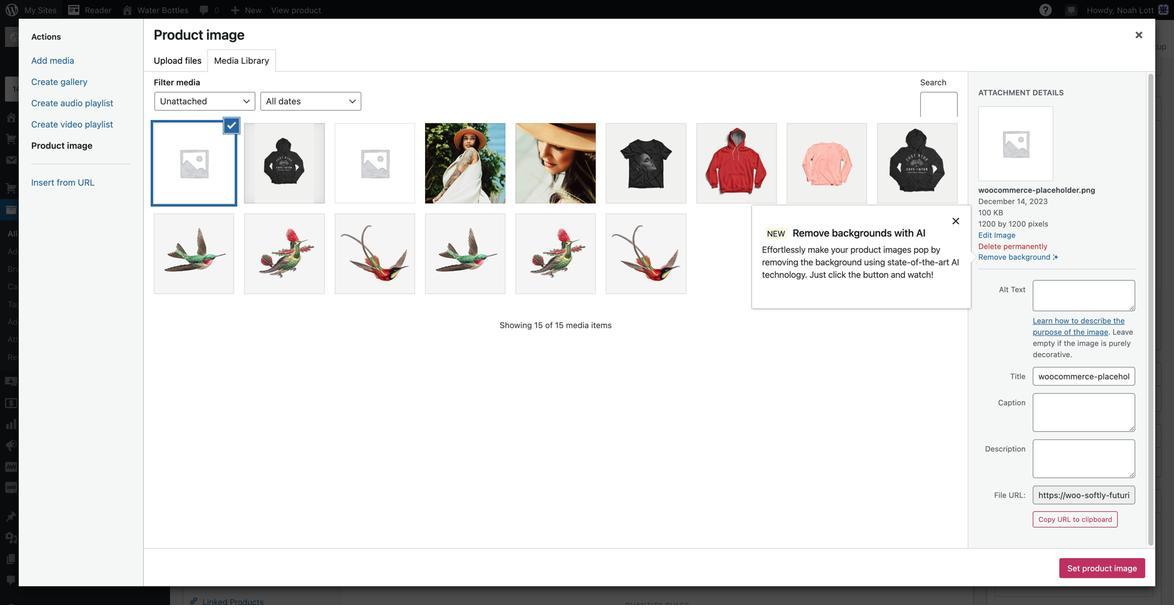 Task type: locate. For each thing, give the bounding box(es) containing it.
0 horizontal spatial media
[[50, 55, 74, 66]]

inventory
[[203, 546, 238, 556]]

of down how
[[1064, 328, 1071, 337]]

2 vertical spatial gallery
[[1044, 457, 1070, 467]]

media
[[50, 55, 74, 66], [176, 78, 200, 87], [566, 320, 589, 330]]

remove inside button
[[979, 253, 1007, 261]]

woocommerce-placeholder.png december 14, 2023 100 kb 1200 by 1200 pixels edit image delete permanently
[[979, 186, 1096, 251]]

100
[[979, 208, 991, 217]]

publish down woocommerce-
[[1010, 197, 1037, 206]]

0 vertical spatial publish
[[995, 104, 1026, 114]]

and inside shop and search results
[[1083, 229, 1097, 239]]

product inside toolbar navigation
[[292, 5, 321, 15]]

december
[[979, 197, 1015, 206]]

Placeholder Image checkbox
[[239, 118, 330, 209], [420, 118, 511, 209], [511, 118, 601, 209], [601, 118, 691, 209], [691, 118, 782, 209], [782, 118, 872, 209], [872, 118, 963, 209], [420, 209, 511, 299]]

1 vertical spatial bottles
[[56, 27, 85, 38]]

trash
[[1026, 312, 1047, 322]]

on:
[[1039, 197, 1051, 206]]

water up woo-
[[30, 27, 54, 38]]

the right if
[[1064, 339, 1075, 348]]

product image up "mailboxes"
[[31, 140, 93, 151]]

1 playlist from the top
[[85, 98, 113, 108]]

0 horizontal spatial url
[[78, 177, 95, 188]]

0 vertical spatial with
[[305, 185, 321, 194]]

14
[[13, 85, 21, 93]]

2 playlist from the top
[[85, 119, 113, 129]]

product up my mailboxes
[[31, 140, 65, 151]]

by up the the-
[[931, 244, 941, 255]]

product image up set product image link
[[995, 369, 1056, 380]]

describe
[[1081, 317, 1111, 325]]

Placeholder Image checkbox
[[330, 118, 420, 209], [149, 209, 239, 299], [239, 209, 330, 299], [330, 209, 420, 299], [511, 209, 601, 299], [601, 209, 691, 299]]

set
[[994, 394, 1006, 403], [1068, 564, 1080, 573]]

media inside "tab list"
[[214, 55, 239, 66]]

2 vertical spatial media
[[566, 320, 589, 330]]

create inside 'create gallery' button
[[31, 77, 58, 87]]

0 vertical spatial product image
[[154, 26, 245, 43]]

Virtual: checkbox
[[461, 490, 471, 500]]

0 vertical spatial remove
[[793, 227, 830, 239]]

1 horizontal spatial with
[[894, 227, 914, 239]]

2 vertical spatial my
[[23, 155, 35, 165]]

product image tab panel
[[144, 49, 1155, 548]]

text
[[1011, 285, 1026, 294]]

days
[[23, 85, 39, 93]]

background
[[1009, 253, 1051, 261], [815, 257, 862, 267]]

by inside woocommerce-placeholder.png december 14, 2023 100 kb 1200 by 1200 pixels edit image delete permanently
[[998, 220, 1007, 228]]

status:
[[1010, 154, 1036, 163]]

remove up make
[[793, 227, 830, 239]]

gallery up create audio playlist
[[60, 77, 88, 87]]

None submit
[[994, 127, 1047, 146], [1111, 323, 1155, 343], [994, 127, 1047, 146], [1111, 323, 1155, 343]]

create for create gallery
[[31, 77, 58, 87]]

publish on: edit
[[994, 197, 1054, 218]]

my inside toolbar navigation
[[24, 5, 36, 15]]

Gift Card: checkbox
[[599, 490, 609, 500]]

with
[[305, 185, 321, 194], [894, 227, 914, 239]]

Title text field
[[1033, 367, 1135, 386]]

placeholder image image
[[244, 123, 325, 204], [335, 123, 415, 204], [425, 123, 506, 204], [516, 123, 596, 204], [606, 123, 686, 204], [696, 123, 777, 204], [787, 123, 867, 204], [877, 123, 958, 204], [154, 214, 234, 294], [244, 214, 325, 294], [335, 214, 415, 294], [425, 214, 506, 294], [516, 214, 596, 294], [606, 214, 686, 294]]

effortlessly
[[762, 244, 806, 255]]

15 left the items
[[555, 320, 564, 330]]

1 1200 from the left
[[979, 220, 996, 228]]

all down file
[[999, 522, 1008, 531]]

0 horizontal spatial all
[[8, 229, 18, 238]]

Product name text field
[[183, 97, 974, 120]]

0 vertical spatial set
[[994, 394, 1006, 403]]

add contact form
[[358, 185, 430, 194]]

1 horizontal spatial ai
[[916, 227, 926, 239]]

0 horizontal spatial background
[[815, 257, 862, 267]]

0 vertical spatial my
[[24, 5, 36, 15]]

product categories
[[995, 496, 1075, 507]]

0 horizontal spatial set
[[994, 394, 1006, 403]]

images up state-
[[883, 244, 911, 255]]

search
[[1099, 229, 1126, 239]]

attributes
[[8, 335, 45, 344]]

1 horizontal spatial set product image
[[1068, 564, 1137, 573]]

water up post.wpcomstaging.com
[[137, 5, 160, 15]]

1 vertical spatial by
[[931, 244, 941, 255]]

product up description
[[995, 431, 1028, 441]]

product down edit product at the left top of page
[[189, 101, 236, 117]]

1 vertical spatial new
[[25, 247, 42, 256]]

remove background
[[979, 253, 1051, 261]]

1 horizontal spatial images
[[1072, 457, 1099, 467]]

most used
[[1060, 522, 1101, 531]]

bottles inside 'water bottles woo-softly-futuristic-post.wpcomstaging.com coming soon'
[[56, 27, 85, 38]]

1 horizontal spatial remove
[[979, 253, 1007, 261]]

1 vertical spatial playlist
[[85, 119, 113, 129]]

contact
[[378, 185, 408, 194]]

1 horizontal spatial by
[[998, 220, 1007, 228]]

product up using
[[851, 244, 881, 255]]

product name
[[189, 101, 272, 117]]

new
[[1032, 297, 1047, 307]]

product image
[[154, 26, 245, 43], [31, 140, 93, 151], [995, 369, 1056, 380]]

image inside button
[[1114, 564, 1137, 573]]

1 vertical spatial product image
[[31, 140, 93, 151]]

1 horizontal spatial 15
[[555, 320, 564, 330]]

1 vertical spatial categories
[[1010, 522, 1050, 531]]

paragraph button
[[195, 207, 264, 222]]

and down state-
[[891, 269, 906, 280]]

0 vertical spatial create
[[31, 77, 58, 87]]

1 vertical spatial water
[[30, 27, 54, 38]]

tab list
[[19, 19, 144, 587], [148, 49, 276, 72]]

playlist for create video playlist
[[85, 119, 113, 129]]

product up all categories
[[995, 496, 1028, 507]]

to inside copy url to clipboard button
[[1073, 516, 1080, 524]]

remove down delete
[[979, 253, 1007, 261]]

2 vertical spatial ai
[[952, 257, 959, 267]]

1 horizontal spatial water
[[137, 5, 160, 15]]

1 horizontal spatial bottles
[[162, 5, 189, 15]]

0 horizontal spatial with
[[305, 185, 321, 194]]

publish inside the publish on: edit
[[1010, 197, 1037, 206]]

copy
[[994, 297, 1013, 307], [1039, 516, 1056, 524]]

bottles up softly-
[[56, 27, 85, 38]]

water inside toolbar navigation
[[137, 5, 160, 15]]

0 horizontal spatial remove
[[793, 227, 830, 239]]

copy inside copy to a new draft move to trash
[[994, 297, 1013, 307]]

add media button
[[191, 180, 257, 199]]

water bottles
[[137, 5, 189, 15]]

Downloadable: checkbox
[[539, 490, 549, 500]]

set product image for set product image link
[[994, 394, 1063, 403]]

my mailboxes
[[23, 155, 77, 165]]

1 vertical spatial remove
[[979, 253, 1007, 261]]

preview link
[[1111, 127, 1155, 146]]

image inside . leave empty if the image is purely decorative.
[[1078, 339, 1099, 348]]

1 vertical spatial set
[[1068, 564, 1080, 573]]

and right shop
[[1083, 229, 1097, 239]]

gallery
[[60, 77, 88, 87], [1031, 431, 1059, 441], [1044, 457, 1070, 467]]

the down describe
[[1074, 328, 1085, 337]]

how
[[1055, 317, 1070, 325]]

1 vertical spatial ai
[[916, 227, 926, 239]]

0 horizontal spatial tab list
[[19, 19, 144, 587]]

1 create from the top
[[31, 77, 58, 87]]

1 horizontal spatial new
[[245, 5, 262, 15]]

set inside button
[[1068, 564, 1080, 573]]

categories up copy url to clipboard
[[1031, 496, 1075, 507]]

1 horizontal spatial set
[[1068, 564, 1080, 573]]

images inside new remove backgrounds with ai effortlessly make your product images pop by removing the background using state-of-the-art ai technology. just click the button and watch!
[[883, 244, 911, 255]]

media left the items
[[566, 320, 589, 330]]

product down used
[[1082, 564, 1112, 573]]

add left contact
[[361, 185, 376, 194]]

0 horizontal spatial copy
[[994, 297, 1013, 307]]

media down product description
[[229, 185, 252, 194]]

upgrade for $1 button
[[93, 81, 155, 97]]

product for set product image link
[[1008, 394, 1038, 403]]

edit up files
[[195, 34, 211, 44]]

my
[[24, 5, 36, 15], [23, 112, 35, 122], [23, 155, 35, 165]]

edit down files
[[183, 70, 207, 87]]

0 horizontal spatial new
[[25, 247, 42, 256]]

0 vertical spatial new
[[245, 5, 262, 15]]

with up pop
[[894, 227, 914, 239]]

set for set product image button
[[1068, 564, 1080, 573]]

0 horizontal spatial water
[[30, 27, 54, 38]]

1 vertical spatial publish
[[1010, 197, 1037, 206]]

new
[[245, 5, 262, 15], [25, 247, 42, 256]]

gallery down product gallery
[[1044, 457, 1070, 467]]

shop and search results
[[994, 229, 1126, 250]]

categories down product categories
[[1010, 522, 1050, 531]]

1 horizontal spatial media
[[176, 78, 200, 87]]

inventory link
[[183, 538, 341, 564]]

0 vertical spatial and
[[1083, 229, 1097, 239]]

water for water bottles woo-softly-futuristic-post.wpcomstaging.com coming soon
[[30, 27, 54, 38]]

background down your
[[815, 257, 862, 267]]

water inside 'water bottles woo-softly-futuristic-post.wpcomstaging.com coming soon'
[[30, 27, 54, 38]]

publish down the attachment
[[995, 104, 1026, 114]]

edit inside the publish on: edit
[[994, 209, 1008, 218]]

1200 down the 100
[[979, 220, 996, 228]]

ai right write
[[323, 185, 331, 194]]

media
[[214, 55, 239, 66], [229, 185, 252, 194]]

0 vertical spatial categories
[[1031, 496, 1075, 507]]

0 horizontal spatial images
[[883, 244, 911, 255]]

product inside button
[[31, 140, 65, 151]]

ai up pop
[[916, 227, 926, 239]]

copy down alt on the right top
[[994, 297, 1013, 307]]

0 horizontal spatial and
[[891, 269, 906, 280]]

new link
[[224, 0, 267, 20]]

1 vertical spatial media
[[176, 78, 200, 87]]

1 horizontal spatial 1200
[[1009, 220, 1026, 228]]

None checkbox
[[1003, 562, 1013, 572]]

0 vertical spatial playlist
[[85, 98, 113, 108]]

add new
[[8, 247, 42, 256]]

all up add new
[[8, 229, 18, 238]]

add media button
[[19, 50, 143, 71]]

1 horizontal spatial all
[[999, 522, 1008, 531]]

1 vertical spatial and
[[891, 269, 906, 280]]

1 horizontal spatial and
[[1083, 229, 1097, 239]]

ai right art
[[952, 257, 959, 267]]

3 create from the top
[[31, 119, 58, 129]]

set product image inside set product image button
[[1068, 564, 1137, 573]]

set product image down used
[[1068, 564, 1137, 573]]

all
[[8, 229, 18, 238], [999, 522, 1008, 531]]

product for add product gallery images link
[[1012, 457, 1042, 467]]

1 vertical spatial create
[[31, 98, 58, 108]]

visibility:
[[1025, 229, 1058, 239]]

from
[[57, 177, 75, 188]]

0 vertical spatial media
[[50, 55, 74, 66]]

1 vertical spatial url
[[1058, 516, 1071, 524]]

0 vertical spatial media
[[214, 55, 239, 66]]

product gallery
[[995, 431, 1059, 441]]

0 vertical spatial water
[[137, 5, 160, 15]]

14 days left in trial
[[13, 85, 77, 93]]

edit up 'placeholder.png'
[[1072, 175, 1087, 185]]

product for set product image button
[[1082, 564, 1112, 573]]

in
[[55, 85, 61, 93]]

set product image down title
[[994, 394, 1063, 403]]

0 horizontal spatial bottles
[[56, 27, 85, 38]]

categories for all categories
[[1010, 522, 1050, 531]]

0 vertical spatial gallery
[[60, 77, 88, 87]]

create inside create audio playlist button
[[31, 98, 58, 108]]

product down description
[[1012, 457, 1042, 467]]

1 vertical spatial copy
[[1039, 516, 1056, 524]]

product right view
[[292, 5, 321, 15]]

1 horizontal spatial tab list
[[148, 49, 276, 72]]

edit up delete
[[979, 231, 992, 240]]

publish
[[995, 104, 1026, 114], [1010, 197, 1037, 206]]

set down uncategorized
[[1068, 564, 1080, 573]]

with right write
[[305, 185, 321, 194]]

copy inside copy url to clipboard button
[[1039, 516, 1056, 524]]

create inside create video playlist button
[[31, 119, 58, 129]]

copy down product categories
[[1039, 516, 1056, 524]]

0 vertical spatial by
[[998, 220, 1007, 228]]

make
[[808, 244, 829, 255]]

my left sites
[[24, 5, 36, 15]]

playlist for create audio playlist
[[85, 98, 113, 108]]

categories for product categories
[[1031, 496, 1075, 507]]

reviews link
[[0, 348, 170, 366]]

add down woo-
[[31, 55, 47, 66]]

2023
[[1030, 197, 1048, 206]]

0 horizontal spatial 1200
[[979, 220, 996, 228]]

just
[[810, 269, 826, 280]]

reader link
[[62, 0, 117, 20]]

clipboard
[[1082, 516, 1112, 524]]

0 horizontal spatial product image
[[31, 140, 93, 151]]

water for water bottles
[[137, 5, 160, 15]]

2 1200 from the left
[[1009, 220, 1026, 228]]

view product
[[271, 5, 321, 15]]

all categories link
[[999, 522, 1050, 531]]

1 vertical spatial all
[[999, 522, 1008, 531]]

showing
[[500, 320, 532, 330]]

2 vertical spatial product image
[[995, 369, 1056, 380]]

set up product gallery
[[994, 394, 1006, 403]]

gallery up add product gallery images link
[[1031, 431, 1059, 441]]

permanently
[[1004, 242, 1048, 251]]

bottles up post.wpcomstaging.com
[[162, 5, 189, 15]]

playlist down upgrade
[[85, 98, 113, 108]]

1 horizontal spatial url
[[1058, 516, 1071, 524]]

pixels
[[1028, 220, 1049, 228]]

edit down december
[[994, 209, 1008, 218]]

the up the "leave"
[[1114, 317, 1125, 325]]

0 vertical spatial bottles
[[162, 5, 189, 15]]

bottles inside toolbar navigation
[[162, 5, 189, 15]]

video
[[60, 119, 82, 129]]

product up add media button
[[191, 160, 224, 170]]

water bottles woo-softly-futuristic-post.wpcomstaging.com coming soon
[[30, 27, 193, 63]]

paragraph
[[201, 209, 240, 219]]

add product gallery images link
[[995, 457, 1099, 467]]

0 vertical spatial set product image
[[994, 394, 1063, 403]]

new down 'all products'
[[25, 247, 42, 256]]

new left view
[[245, 5, 262, 15]]

1 vertical spatial my
[[23, 112, 35, 122]]

product image up files
[[154, 26, 245, 43]]

add down description
[[995, 457, 1010, 467]]

2 create from the top
[[31, 98, 58, 108]]

1 vertical spatial set product image
[[1068, 564, 1137, 573]]

0 horizontal spatial ai
[[323, 185, 331, 194]]

media down files
[[176, 78, 200, 87]]

1200 up catalog
[[1009, 220, 1026, 228]]

a
[[1025, 297, 1030, 307]]

water
[[137, 5, 160, 15], [30, 27, 54, 38]]

add media
[[209, 185, 252, 194]]

1 vertical spatial with
[[894, 227, 914, 239]]

remove background button
[[979, 252, 1051, 262]]

add for add new
[[8, 247, 23, 256]]

2 vertical spatial create
[[31, 119, 58, 129]]

images up file url: text box
[[1072, 457, 1099, 467]]

edit inside woocommerce-placeholder.png december 14, 2023 100 kb 1200 by 1200 pixels edit image delete permanently
[[979, 231, 992, 240]]

all inside "link"
[[8, 229, 18, 238]]

15 right showing
[[534, 320, 543, 330]]

set product image for set product image button
[[1068, 564, 1137, 573]]

1 horizontal spatial product image
[[154, 26, 245, 43]]

File URL: text field
[[1033, 486, 1135, 505]]

create for create video playlist
[[31, 119, 58, 129]]

new inside "link"
[[25, 247, 42, 256]]

my down upgrades
[[23, 155, 35, 165]]

by down edit button on the top right of the page
[[998, 220, 1007, 228]]

0 vertical spatial images
[[883, 244, 911, 255]]

my left home
[[23, 112, 35, 122]]

product down title
[[1008, 394, 1038, 403]]

edit product
[[195, 34, 247, 44]]

files
[[185, 55, 202, 66]]

all for all products
[[8, 229, 18, 238]]

gallery inside button
[[60, 77, 88, 87]]

media down softly-
[[50, 55, 74, 66]]

product inside button
[[1082, 564, 1112, 573]]

backgrounds
[[832, 227, 892, 239]]

form
[[410, 185, 430, 194]]

your
[[831, 244, 848, 255]]

media up edit product at the left top of page
[[214, 55, 239, 66]]

filter
[[154, 78, 174, 87]]

search
[[920, 78, 947, 87]]

0 horizontal spatial 15
[[534, 320, 543, 330]]

reader
[[85, 5, 112, 15]]

1 horizontal spatial background
[[1009, 253, 1051, 261]]

and inside new remove backgrounds with ai effortlessly make your product images pop by removing the background using state-of-the-art ai technology. just click the button and watch!
[[891, 269, 906, 280]]

background down 'permanently'
[[1009, 253, 1051, 261]]

comments
[[23, 575, 66, 586]]

image
[[994, 231, 1016, 240]]

1 horizontal spatial of
[[1064, 328, 1071, 337]]

0 vertical spatial all
[[8, 229, 18, 238]]

media inside button
[[50, 55, 74, 66]]

image inside button
[[67, 140, 93, 151]]

Search search field
[[920, 92, 958, 124]]

categories
[[8, 282, 49, 291]]

0 vertical spatial ai
[[323, 185, 331, 194]]

0 vertical spatial copy
[[994, 297, 1013, 307]]

learn
[[1033, 317, 1053, 325]]

playlist right 'video' on the left
[[85, 119, 113, 129]]

add inside "tab list"
[[31, 55, 47, 66]]

1 horizontal spatial copy
[[1039, 516, 1056, 524]]

move to trash link
[[994, 312, 1047, 322]]

file url:
[[994, 491, 1026, 500]]

0 horizontal spatial set product image
[[994, 394, 1063, 403]]

product up media library
[[214, 34, 247, 44]]

shop
[[1060, 229, 1081, 239]]

add inside "link"
[[8, 247, 23, 256]]

of right showing
[[545, 320, 553, 330]]

learn how to describe the purpose of the image link
[[1033, 317, 1125, 337]]

watch!
[[908, 269, 934, 280]]

add up brands
[[8, 247, 23, 256]]

add up paragraph
[[212, 185, 227, 194]]

None checkbox
[[1003, 547, 1013, 557], [1003, 576, 1013, 586], [1003, 547, 1013, 557], [1003, 576, 1013, 586]]

audio
[[60, 98, 83, 108]]

tab list containing upload files
[[148, 49, 276, 72]]

comments link
[[0, 570, 170, 592]]

0 horizontal spatial by
[[931, 244, 941, 255]]

url inside product image tab panel
[[1058, 516, 1071, 524]]

1 vertical spatial gallery
[[1031, 431, 1059, 441]]



Task type: vqa. For each thing, say whether or not it's contained in the screenshot.
the rightmost Marketing 'link'
no



Task type: describe. For each thing, give the bounding box(es) containing it.
orders
[[23, 183, 50, 193]]

description
[[985, 445, 1026, 453]]

upgrade
[[98, 85, 128, 94]]

left
[[42, 85, 53, 93]]

public
[[1046, 175, 1070, 185]]

add new link
[[0, 242, 170, 260]]

upload files
[[154, 55, 202, 66]]

publish for publish on: edit
[[1010, 197, 1037, 206]]

brands link
[[0, 260, 170, 278]]

set for set product image link
[[994, 394, 1006, 403]]

main menu navigation
[[0, 20, 193, 605]]

write with ai
[[283, 185, 331, 194]]

media library
[[214, 55, 269, 66]]

purely
[[1109, 339, 1131, 348]]

2 horizontal spatial ai
[[952, 257, 959, 267]]

tab list inside product image tab panel
[[148, 49, 276, 72]]

library
[[241, 55, 269, 66]]

button
[[863, 269, 889, 280]]

create gallery
[[31, 77, 88, 87]]

2 horizontal spatial media
[[566, 320, 589, 330]]

actions
[[31, 32, 61, 41]]

set product image button
[[1059, 558, 1145, 578]]

attachment details
[[979, 88, 1064, 97]]

orders link
[[0, 178, 170, 199]]

name
[[239, 101, 272, 117]]

soon
[[66, 55, 84, 63]]

by inside new remove backgrounds with ai effortlessly make your product images pop by removing the background using state-of-the-art ai technology. just click the button and watch!
[[931, 244, 941, 255]]

image inside learn how to describe the purpose of the image
[[1087, 328, 1108, 337]]

1 vertical spatial images
[[1072, 457, 1099, 467]]

alt text
[[999, 285, 1026, 294]]

add for add product gallery images
[[995, 457, 1010, 467]]

noah
[[1117, 5, 1137, 15]]

new
[[767, 229, 785, 238]]

if
[[1057, 339, 1062, 348]]

copy for copy to a new draft move to trash
[[994, 297, 1013, 307]]

draft
[[1050, 297, 1068, 307]]

my sites link
[[0, 0, 62, 20]]

product inside new remove backgrounds with ai effortlessly make your product images pop by removing the background using state-of-the-art ai technology. just click the button and watch!
[[851, 244, 881, 255]]

my for my mailboxes
[[23, 155, 35, 165]]

delete
[[979, 242, 1001, 251]]

background inside button
[[1009, 253, 1051, 261]]

insert from url
[[31, 177, 95, 188]]

add-
[[8, 317, 26, 326]]

jetpack social: not connected
[[1007, 261, 1129, 270]]

create audio playlist
[[31, 98, 113, 108]]

Description text field
[[1033, 440, 1135, 478]]

status: draft
[[1007, 154, 1061, 163]]

1 15 from the left
[[534, 320, 543, 330]]

description
[[226, 160, 274, 170]]

the inside . leave empty if the image is purely decorative.
[[1064, 339, 1075, 348]]

the-
[[922, 257, 939, 267]]

Regular price ($) text field
[[443, 522, 702, 541]]

removing
[[762, 257, 798, 267]]

0 vertical spatial url
[[78, 177, 95, 188]]

edit button
[[994, 209, 1008, 218]]

woo-
[[30, 40, 48, 49]]

product down media library
[[210, 70, 258, 87]]

for
[[131, 85, 140, 94]]

visibility:
[[1010, 175, 1044, 185]]

add contact form button
[[342, 180, 435, 199]]

.
[[1108, 328, 1111, 337]]

ons
[[26, 317, 40, 326]]

state-
[[887, 257, 911, 267]]

leave
[[1113, 328, 1133, 337]]

visibility: public edit
[[1007, 175, 1087, 185]]

product up upload files
[[154, 26, 203, 43]]

product for view product link
[[292, 5, 321, 15]]

insert
[[31, 177, 54, 188]]

Caption text field
[[1033, 393, 1135, 432]]

publish for publish
[[995, 104, 1026, 114]]

create for create audio playlist
[[31, 98, 58, 108]]

social:
[[1042, 261, 1067, 270]]

connected
[[1086, 261, 1129, 270]]

media library button
[[207, 49, 276, 72]]

upload files button
[[148, 50, 208, 72]]

add for add media
[[31, 55, 47, 66]]

to inside learn how to describe the purpose of the image
[[1072, 317, 1079, 325]]

upgrades link
[[0, 128, 170, 149]]

all for all categories
[[999, 522, 1008, 531]]

toolbar navigation
[[0, 0, 1174, 23]]

empty
[[1033, 339, 1055, 348]]

lott
[[1139, 5, 1154, 15]]

4
[[68, 114, 72, 122]]

0 horizontal spatial of
[[545, 320, 553, 330]]

add for add contact form
[[361, 185, 376, 194]]

Alt Text text field
[[1033, 280, 1135, 312]]

new inside toolbar navigation
[[245, 5, 262, 15]]

media for filter media
[[176, 78, 200, 87]]

copy for copy url to clipboard
[[1039, 516, 1056, 524]]

with inside new remove backgrounds with ai effortlessly make your product images pop by removing the background using state-of-the-art ai technology. just click the button and watch!
[[894, 227, 914, 239]]

bottles for water bottles
[[162, 5, 189, 15]]

mailboxes
[[37, 155, 77, 165]]

describe this product. what makes it unique? what are its most important features? image
[[441, 184, 451, 194]]

close tour image
[[951, 215, 961, 225]]

of inside learn how to describe the purpose of the image
[[1064, 328, 1071, 337]]

upgrade for $1
[[98, 85, 151, 94]]

pop
[[914, 244, 929, 255]]

upgrades
[[23, 133, 62, 144]]

gallery for product gallery
[[1031, 431, 1059, 441]]

woocommerce-placeholder checkbox
[[149, 118, 239, 209]]

the up the just
[[801, 257, 813, 267]]

tags
[[8, 299, 25, 309]]

with inside button
[[305, 185, 321, 194]]

filter media
[[154, 78, 200, 87]]

my for my home 4
[[23, 112, 35, 122]]

women
[[1015, 577, 1046, 586]]

results
[[994, 241, 1021, 250]]

media for add media
[[50, 55, 74, 66]]

Sale price ($) text field
[[443, 553, 702, 572]]

1 vertical spatial media
[[229, 185, 252, 194]]

paragraph button
[[194, 206, 265, 223]]

product up caption
[[995, 369, 1028, 380]]

art
[[939, 257, 949, 267]]

product image dialog
[[19, 19, 1155, 587]]

water bottles link
[[117, 0, 194, 20]]

create video playlist
[[31, 119, 113, 129]]

futuristic-
[[71, 40, 106, 49]]

add product gallery images
[[995, 457, 1099, 467]]

bottles for water bottles woo-softly-futuristic-post.wpcomstaging.com coming soon
[[56, 27, 85, 38]]

gallery for create gallery
[[60, 77, 88, 87]]

sites
[[38, 5, 57, 15]]

preview
[[1118, 132, 1148, 141]]

of-
[[911, 257, 922, 267]]

coming
[[36, 55, 63, 63]]

softly-
[[48, 40, 71, 49]]

edit down catalog visibility:
[[1023, 241, 1037, 250]]

tab list containing add media
[[19, 19, 144, 587]]

add-ons link
[[0, 313, 170, 331]]

remove inside new remove backgrounds with ai effortlessly make your product images pop by removing the background using state-of-the-art ai technology. just click the button and watch!
[[793, 227, 830, 239]]

add for add media
[[212, 185, 227, 194]]

$1
[[142, 85, 151, 94]]

my for my sites
[[24, 5, 36, 15]]

post.wpcomstaging.com
[[106, 40, 193, 49]]

2 horizontal spatial product image
[[995, 369, 1056, 380]]

2 15 from the left
[[555, 320, 564, 330]]

product image inside button
[[31, 140, 93, 151]]

ai inside button
[[323, 185, 331, 194]]

background inside new remove backgrounds with ai effortlessly make your product images pop by removing the background using state-of-the-art ai technology. just click the button and watch!
[[815, 257, 862, 267]]

finish setup
[[1121, 42, 1167, 51]]

the right click
[[848, 269, 861, 280]]

finish setup button
[[1114, 20, 1174, 58]]

create audio playlist button
[[19, 93, 143, 114]]

all products link
[[0, 225, 170, 242]]



